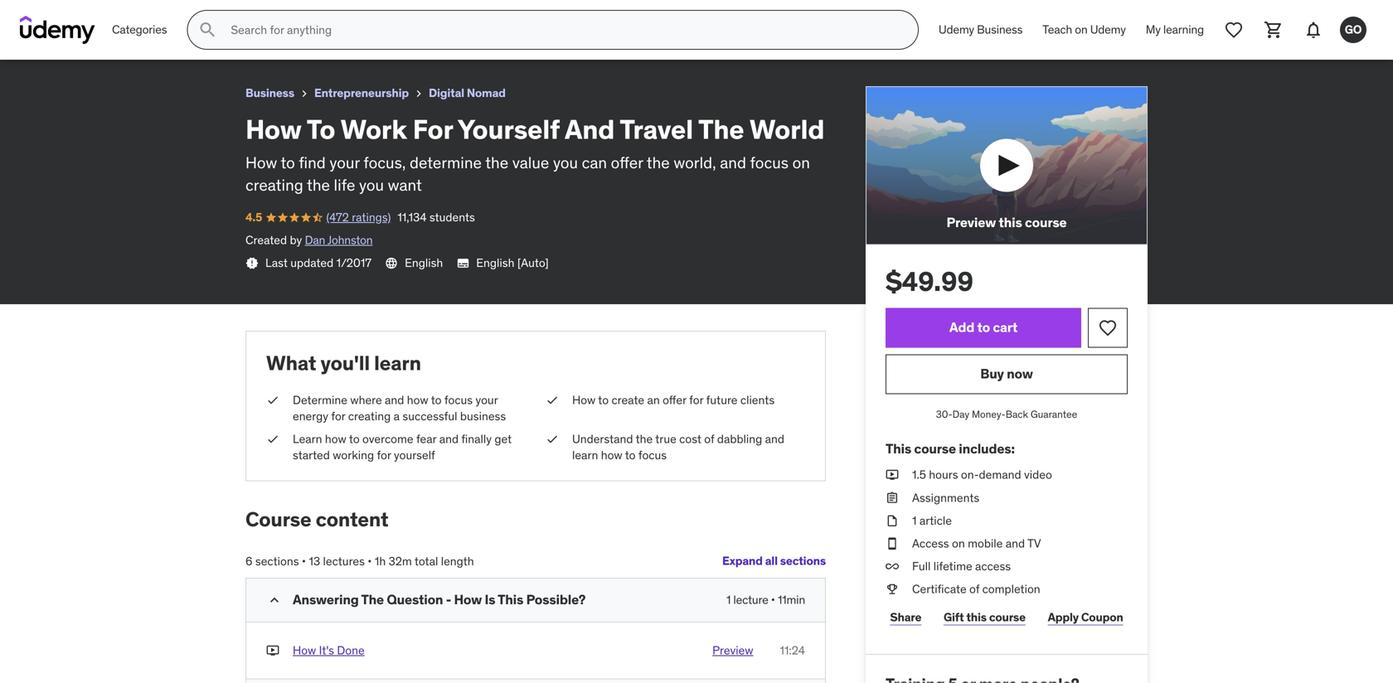Task type: locate. For each thing, give the bounding box(es) containing it.
and right 'dabbling'
[[765, 432, 785, 447]]

2 vertical spatial course
[[990, 610, 1026, 625]]

sections right the "all"
[[780, 554, 826, 569]]

0 vertical spatial world
[[269, 7, 307, 24]]

1 english from the left
[[405, 256, 443, 270]]

to inside how to work for yourself and travel the world how to find your focus, determine the value you can offer the world, and focus on creating the life you want
[[307, 113, 335, 146]]

xsmall image left create
[[546, 392, 559, 409]]

day
[[953, 408, 970, 421]]

xsmall image
[[298, 87, 311, 100], [412, 87, 426, 100], [246, 257, 259, 270], [546, 392, 559, 409], [886, 467, 899, 483], [886, 513, 899, 529], [886, 559, 899, 575], [886, 582, 899, 598]]

to inside learn how to overcome fear and finally get started working for yourself
[[349, 432, 360, 447]]

1 vertical spatial (472 ratings)
[[326, 210, 391, 225]]

buy
[[981, 366, 1004, 383]]

for down determine on the left
[[331, 409, 345, 424]]

last
[[265, 256, 288, 270]]

0 vertical spatial 4.5
[[13, 29, 30, 44]]

xsmall image left last
[[246, 257, 259, 270]]

1 vertical spatial 4.5
[[246, 210, 262, 225]]

0 horizontal spatial your
[[330, 153, 360, 173]]

to up successful on the bottom of the page
[[431, 393, 442, 408]]

1 sections from the left
[[780, 554, 826, 569]]

this
[[886, 441, 912, 458], [498, 592, 524, 609]]

1 horizontal spatial and
[[565, 113, 615, 146]]

for right udemy image
[[98, 7, 118, 24]]

you down focus,
[[359, 175, 384, 195]]

clients
[[741, 393, 775, 408]]

the inside understand the true cost of dabbling and learn how to focus
[[636, 432, 653, 447]]

1 vertical spatial learn
[[572, 448, 598, 463]]

• left 13
[[302, 554, 306, 569]]

1 horizontal spatial preview
[[947, 214, 996, 231]]

$49.99
[[886, 265, 974, 298]]

1 horizontal spatial world
[[750, 113, 825, 146]]

and inside how to work for yourself and travel the world how to find your focus, determine the value you can offer the world, and focus on creating the life you want
[[565, 113, 615, 146]]

xsmall image for determine where and how to focus your energy for creating a successful business
[[266, 392, 280, 409]]

preview inside preview this course button
[[947, 214, 996, 231]]

0 horizontal spatial how
[[325, 432, 347, 447]]

(472 ratings) down how to work for yourself and travel the world
[[49, 29, 114, 44]]

learn down understand
[[572, 448, 598, 463]]

course inside button
[[1025, 214, 1067, 231]]

xsmall image left full
[[886, 559, 899, 575]]

of right 'cost'
[[705, 432, 715, 447]]

xsmall image for 1
[[886, 513, 899, 529]]

and right categories in the left of the page
[[175, 7, 200, 24]]

lecture
[[734, 593, 769, 608]]

this inside button
[[999, 214, 1023, 231]]

buy now button
[[886, 354, 1128, 394]]

how inside "how it's done" button
[[293, 643, 316, 658]]

1 horizontal spatial (472
[[326, 210, 349, 225]]

1 for 1 lecture • 11min
[[727, 593, 731, 608]]

ratings) up "johnston"
[[352, 210, 391, 225]]

you'll
[[321, 351, 370, 376]]

business
[[977, 22, 1023, 37], [246, 85, 294, 100]]

0 vertical spatial on
[[1075, 22, 1088, 37]]

and for how to work for yourself and travel the world
[[175, 7, 200, 24]]

this
[[999, 214, 1023, 231], [967, 610, 987, 625]]

can
[[582, 153, 607, 173]]

the right submit search icon
[[243, 7, 266, 24]]

completion
[[983, 582, 1041, 597]]

the down 6 sections • 13 lectures • 1h 32m total length
[[361, 592, 384, 609]]

0 vertical spatial and
[[175, 7, 200, 24]]

course content
[[246, 507, 389, 532]]

and right fear
[[439, 432, 459, 447]]

1 horizontal spatial learn
[[572, 448, 598, 463]]

preview down lecture
[[713, 643, 754, 658]]

1 horizontal spatial work
[[341, 113, 407, 146]]

this for gift
[[967, 610, 987, 625]]

xsmall image left digital
[[412, 87, 426, 100]]

get
[[495, 432, 512, 447]]

determine
[[293, 393, 348, 408]]

1 horizontal spatial yourself
[[458, 113, 560, 146]]

and for how to work for yourself and travel the world how to find your focus, determine the value you can offer the world, and focus on creating the life you want
[[565, 113, 615, 146]]

1 horizontal spatial udemy
[[1091, 22, 1126, 37]]

11,134 down the want
[[398, 210, 427, 225]]

(472 ratings) up "johnston"
[[326, 210, 391, 225]]

1/2017
[[336, 256, 372, 270]]

creating down where
[[348, 409, 391, 424]]

1 vertical spatial how
[[325, 432, 347, 447]]

0 vertical spatial you
[[553, 153, 578, 173]]

11,134 down how to work for yourself and travel the world
[[121, 29, 150, 44]]

the
[[485, 153, 509, 173], [647, 153, 670, 173], [307, 175, 330, 195], [636, 432, 653, 447]]

4.5
[[13, 29, 30, 44], [246, 210, 262, 225]]

yourself up value
[[458, 113, 560, 146]]

1 vertical spatial your
[[476, 393, 498, 408]]

and
[[720, 153, 747, 173], [385, 393, 404, 408], [439, 432, 459, 447], [765, 432, 785, 447], [1006, 536, 1025, 551]]

add
[[950, 319, 975, 336]]

creating inside determine where and how to focus your energy for creating a successful business
[[348, 409, 391, 424]]

your up life
[[330, 153, 360, 173]]

[auto]
[[518, 256, 549, 270]]

wishlist image
[[1224, 20, 1244, 40]]

xsmall image
[[266, 392, 280, 409], [266, 431, 280, 448], [546, 431, 559, 448], [886, 490, 899, 506], [886, 536, 899, 552], [266, 643, 280, 659]]

0 horizontal spatial students
[[153, 29, 198, 44]]

11,134
[[121, 29, 150, 44], [398, 210, 427, 225]]

to left create
[[598, 393, 609, 408]]

go
[[1345, 22, 1362, 37]]

to for how to work for yourself and travel the world how to find your focus, determine the value you can offer the world, and focus on creating the life you want
[[307, 113, 335, 146]]

travel inside how to work for yourself and travel the world how to find your focus, determine the value you can offer the world, and focus on creating the life you want
[[620, 113, 694, 146]]

course for gift this course
[[990, 610, 1026, 625]]

1 vertical spatial students
[[430, 210, 475, 225]]

1 horizontal spatial for
[[413, 113, 453, 146]]

learn up determine where and how to focus your energy for creating a successful business
[[374, 351, 421, 376]]

2 horizontal spatial •
[[771, 593, 775, 608]]

udemy image
[[20, 16, 95, 44]]

for left future
[[689, 393, 704, 408]]

1 horizontal spatial how
[[407, 393, 429, 408]]

on inside how to work for yourself and travel the world how to find your focus, determine the value you can offer the world, and focus on creating the life you want
[[793, 153, 810, 173]]

0 vertical spatial 1
[[913, 513, 917, 528]]

johnston
[[328, 233, 373, 248]]

shopping cart with 0 items image
[[1264, 20, 1284, 40]]

full
[[913, 559, 931, 574]]

11,134 students down the want
[[398, 210, 475, 225]]

creating down find
[[246, 175, 303, 195]]

1 vertical spatial the
[[698, 113, 745, 146]]

1 vertical spatial and
[[565, 113, 615, 146]]

to left cart
[[978, 319, 991, 336]]

offer
[[611, 153, 643, 173], [663, 393, 687, 408]]

yourself inside how to work for yourself and travel the world how to find your focus, determine the value you can offer the world, and focus on creating the life you want
[[458, 113, 560, 146]]

the left true
[[636, 432, 653, 447]]

0 vertical spatial creating
[[246, 175, 303, 195]]

1 horizontal spatial travel
[[620, 113, 694, 146]]

13
[[309, 554, 320, 569]]

0 horizontal spatial this
[[498, 592, 524, 609]]

expand
[[723, 554, 763, 569]]

yourself left submit search icon
[[121, 7, 172, 24]]

• for 1
[[771, 593, 775, 608]]

business link
[[246, 83, 294, 104]]

creating
[[246, 175, 303, 195], [348, 409, 391, 424]]

and inside learn how to overcome fear and finally get started working for yourself
[[439, 432, 459, 447]]

your inside how to work for yourself and travel the world how to find your focus, determine the value you can offer the world, and focus on creating the life you want
[[330, 153, 360, 173]]

1 vertical spatial work
[[341, 113, 407, 146]]

your up business at the left of page
[[476, 393, 498, 408]]

2 horizontal spatial focus
[[750, 153, 789, 173]]

the left world,
[[647, 153, 670, 173]]

work for how to work for yourself and travel the world how to find your focus, determine the value you can offer the world, and focus on creating the life you want
[[341, 113, 407, 146]]

closed captions image
[[456, 257, 470, 270]]

students down how to work for yourself and travel the world
[[153, 29, 198, 44]]

30-
[[936, 408, 953, 421]]

content
[[316, 507, 389, 532]]

1 vertical spatial creating
[[348, 409, 391, 424]]

0 horizontal spatial english
[[405, 256, 443, 270]]

0 horizontal spatial the
[[243, 7, 266, 24]]

notifications image
[[1304, 20, 1324, 40]]

0 horizontal spatial world
[[269, 7, 307, 24]]

1 vertical spatial travel
[[620, 113, 694, 146]]

sections right 6
[[255, 554, 299, 569]]

0 vertical spatial learn
[[374, 351, 421, 376]]

0 vertical spatial for
[[98, 7, 118, 24]]

focus up business at the left of page
[[445, 393, 473, 408]]

offer right an
[[663, 393, 687, 408]]

the up world,
[[698, 113, 745, 146]]

focus inside how to work for yourself and travel the world how to find your focus, determine the value you can offer the world, and focus on creating the life you want
[[750, 153, 789, 173]]

0 vertical spatial (472
[[49, 29, 72, 44]]

and up can
[[565, 113, 615, 146]]

xsmall image for assignments
[[886, 490, 899, 506]]

-
[[446, 592, 451, 609]]

yourself
[[121, 7, 172, 24], [458, 113, 560, 146]]

1 vertical spatial preview
[[713, 643, 754, 658]]

0 horizontal spatial and
[[175, 7, 200, 24]]

to down understand
[[625, 448, 636, 463]]

focus
[[750, 153, 789, 173], [445, 393, 473, 408], [639, 448, 667, 463]]

for up determine
[[413, 113, 453, 146]]

how to create an offer for future clients
[[572, 393, 775, 408]]

preview this course button
[[866, 86, 1148, 245]]

0 horizontal spatial 4.5
[[13, 29, 30, 44]]

2 english from the left
[[476, 256, 515, 270]]

learn
[[293, 432, 322, 447]]

xsmall image up share
[[886, 582, 899, 598]]

your
[[330, 153, 360, 173], [476, 393, 498, 408]]

your inside determine where and how to focus your energy for creating a successful business
[[476, 393, 498, 408]]

updated
[[291, 256, 334, 270]]

wishlist image
[[1098, 318, 1118, 338]]

and left "tv"
[[1006, 536, 1025, 551]]

question
[[387, 592, 443, 609]]

energy
[[293, 409, 328, 424]]

how up successful on the bottom of the page
[[407, 393, 429, 408]]

xsmall image left assignments
[[886, 490, 899, 506]]

an
[[647, 393, 660, 408]]

work inside how to work for yourself and travel the world how to find your focus, determine the value you can offer the world, and focus on creating the life you want
[[341, 113, 407, 146]]

you left can
[[553, 153, 578, 173]]

1 vertical spatial on
[[793, 153, 810, 173]]

for down overcome
[[377, 448, 391, 463]]

focus down true
[[639, 448, 667, 463]]

1 horizontal spatial 1
[[913, 513, 917, 528]]

digital nomad link
[[429, 83, 506, 104]]

2 horizontal spatial the
[[698, 113, 745, 146]]

0 vertical spatial the
[[243, 7, 266, 24]]

1 vertical spatial for
[[331, 409, 345, 424]]

0 horizontal spatial learn
[[374, 351, 421, 376]]

add to cart button
[[886, 308, 1082, 348]]

world for how to work for yourself and travel the world how to find your focus, determine the value you can offer the world, and focus on creating the life you want
[[750, 113, 825, 146]]

share button
[[886, 601, 926, 634]]

0 vertical spatial course
[[1025, 214, 1067, 231]]

how up working
[[325, 432, 347, 447]]

and right world,
[[720, 153, 747, 173]]

0 horizontal spatial yourself
[[121, 7, 172, 24]]

xsmall image down what
[[266, 392, 280, 409]]

xsmall image left the 1 article
[[886, 513, 899, 529]]

1 horizontal spatial 11,134
[[398, 210, 427, 225]]

11:24
[[780, 643, 806, 658]]

• left 11min
[[771, 593, 775, 608]]

udemy business
[[939, 22, 1023, 37]]

travel
[[203, 7, 240, 24], [620, 113, 694, 146]]

preview for preview
[[713, 643, 754, 658]]

2 vertical spatial for
[[377, 448, 391, 463]]

mobile
[[968, 536, 1003, 551]]

• for 6
[[302, 554, 306, 569]]

started
[[293, 448, 330, 463]]

world inside how to work for yourself and travel the world how to find your focus, determine the value you can offer the world, and focus on creating the life you want
[[750, 113, 825, 146]]

want
[[388, 175, 422, 195]]

how for how to create an offer for future clients
[[572, 393, 596, 408]]

preview
[[947, 214, 996, 231], [713, 643, 754, 658]]

travel for how to work for yourself and travel the world how to find your focus, determine the value you can offer the world, and focus on creating the life you want
[[620, 113, 694, 146]]

1 vertical spatial 11,134 students
[[398, 210, 475, 225]]

work up focus,
[[341, 113, 407, 146]]

1 horizontal spatial to
[[307, 113, 335, 146]]

1 vertical spatial course
[[915, 441, 956, 458]]

0 vertical spatial business
[[977, 22, 1023, 37]]

the inside how to work for yourself and travel the world how to find your focus, determine the value you can offer the world, and focus on creating the life you want
[[698, 113, 745, 146]]

work left categories in the left of the page
[[61, 7, 95, 24]]

xsmall image for certificate
[[886, 582, 899, 598]]

1 vertical spatial yourself
[[458, 113, 560, 146]]

1 lecture • 11min
[[727, 593, 806, 608]]

0 horizontal spatial 1
[[727, 593, 731, 608]]

(472 up dan johnston link
[[326, 210, 349, 225]]

0 horizontal spatial you
[[359, 175, 384, 195]]

learn
[[374, 351, 421, 376], [572, 448, 598, 463]]

offer inside how to work for yourself and travel the world how to find your focus, determine the value you can offer the world, and focus on creating the life you want
[[611, 153, 643, 173]]

0 horizontal spatial focus
[[445, 393, 473, 408]]

2 vertical spatial on
[[952, 536, 965, 551]]

0 horizontal spatial for
[[98, 7, 118, 24]]

1 udemy from the left
[[939, 22, 975, 37]]

english right course language image
[[405, 256, 443, 270]]

• left 1h 32m
[[368, 554, 372, 569]]

to
[[44, 7, 59, 24], [307, 113, 335, 146]]

0 horizontal spatial 11,134 students
[[121, 29, 198, 44]]

0 horizontal spatial •
[[302, 554, 306, 569]]

6 sections • 13 lectures • 1h 32m total length
[[246, 554, 474, 569]]

0 horizontal spatial udemy
[[939, 22, 975, 37]]

yourself for how to work for yourself and travel the world
[[121, 7, 172, 24]]

how for how to work for yourself and travel the world
[[13, 7, 42, 24]]

2 udemy from the left
[[1091, 22, 1126, 37]]

1 left article
[[913, 513, 917, 528]]

0 vertical spatial travel
[[203, 7, 240, 24]]

11min
[[778, 593, 806, 608]]

back
[[1006, 408, 1029, 421]]

0 vertical spatial focus
[[750, 153, 789, 173]]

the left value
[[485, 153, 509, 173]]

english right closed captions image
[[476, 256, 515, 270]]

0 vertical spatial preview
[[947, 214, 996, 231]]

xsmall image down small icon
[[266, 643, 280, 659]]

focus inside determine where and how to focus your energy for creating a successful business
[[445, 393, 473, 408]]

xsmall image left learn
[[266, 431, 280, 448]]

world
[[269, 7, 307, 24], [750, 113, 825, 146]]

1 vertical spatial world
[[750, 113, 825, 146]]

course
[[1025, 214, 1067, 231], [915, 441, 956, 458], [990, 610, 1026, 625]]

udemy
[[939, 22, 975, 37], [1091, 22, 1126, 37]]

for inside how to work for yourself and travel the world how to find your focus, determine the value you can offer the world, and focus on creating the life you want
[[413, 113, 453, 146]]

to left find
[[281, 153, 295, 173]]

how down understand
[[601, 448, 623, 463]]

0 horizontal spatial travel
[[203, 7, 240, 24]]

30-day money-back guarantee
[[936, 408, 1078, 421]]

learning
[[1164, 22, 1205, 37]]

work
[[61, 7, 95, 24], [341, 113, 407, 146]]

and up a
[[385, 393, 404, 408]]

0 horizontal spatial on
[[793, 153, 810, 173]]

value
[[512, 153, 549, 173]]

(472 left categories dropdown button
[[49, 29, 72, 44]]

1 vertical spatial business
[[246, 85, 294, 100]]

0 horizontal spatial work
[[61, 7, 95, 24]]

and inside how to work for yourself and travel the world how to find your focus, determine the value you can offer the world, and focus on creating the life you want
[[720, 153, 747, 173]]

1 horizontal spatial students
[[430, 210, 475, 225]]

english for english [auto]
[[476, 256, 515, 270]]

xsmall image left access
[[886, 536, 899, 552]]

preview up $49.99
[[947, 214, 996, 231]]

1 vertical spatial offer
[[663, 393, 687, 408]]

coupon
[[1082, 610, 1124, 625]]

world for how to work for yourself and travel the world
[[269, 7, 307, 24]]

2 horizontal spatial for
[[689, 393, 704, 408]]

ratings) down how to work for yourself and travel the world
[[75, 29, 114, 44]]

6
[[246, 554, 253, 569]]

my
[[1146, 22, 1161, 37]]

course
[[246, 507, 312, 532]]

1 left lecture
[[727, 593, 731, 608]]

0 vertical spatial of
[[705, 432, 715, 447]]

to up working
[[349, 432, 360, 447]]

how for how to work for yourself and travel the world how to find your focus, determine the value you can offer the world, and focus on creating the life you want
[[246, 113, 302, 146]]

offer right can
[[611, 153, 643, 173]]

digital
[[429, 85, 464, 100]]

1 vertical spatial 1
[[727, 593, 731, 608]]

0 vertical spatial (472 ratings)
[[49, 29, 114, 44]]

learn how to overcome fear and finally get started working for yourself
[[293, 432, 512, 463]]

2 horizontal spatial on
[[1075, 22, 1088, 37]]

a
[[394, 409, 400, 424]]

1 horizontal spatial ratings)
[[352, 210, 391, 225]]

xsmall image left 1.5 at right bottom
[[886, 467, 899, 483]]

xsmall image right get
[[546, 431, 559, 448]]

2 vertical spatial focus
[[639, 448, 667, 463]]

2 vertical spatial how
[[601, 448, 623, 463]]

focus right world,
[[750, 153, 789, 173]]

1 horizontal spatial focus
[[639, 448, 667, 463]]

1 vertical spatial this
[[967, 610, 987, 625]]

students up closed captions image
[[430, 210, 475, 225]]

0 horizontal spatial (472 ratings)
[[49, 29, 114, 44]]

to inside determine where and how to focus your energy for creating a successful business
[[431, 393, 442, 408]]

11,134 students down how to work for yourself and travel the world
[[121, 29, 198, 44]]

of down full lifetime access at the right bottom of page
[[970, 582, 980, 597]]



Task type: describe. For each thing, give the bounding box(es) containing it.
xsmall image for understand the true cost of dabbling and learn how to focus
[[546, 431, 559, 448]]

1 article
[[913, 513, 952, 528]]

xsmall image for access on mobile and tv
[[886, 536, 899, 552]]

includes:
[[959, 441, 1015, 458]]

understand
[[572, 432, 633, 447]]

how inside determine where and how to focus your energy for creating a successful business
[[407, 393, 429, 408]]

1 horizontal spatial •
[[368, 554, 372, 569]]

the for how to work for yourself and travel the world
[[243, 7, 266, 24]]

dabbling
[[717, 432, 763, 447]]

how for how it's done
[[293, 643, 316, 658]]

video
[[1024, 468, 1053, 483]]

finally
[[462, 432, 492, 447]]

how inside understand the true cost of dabbling and learn how to focus
[[601, 448, 623, 463]]

by
[[290, 233, 302, 248]]

gift
[[944, 610, 964, 625]]

on for teach
[[1075, 22, 1088, 37]]

answering
[[293, 592, 359, 609]]

for inside determine where and how to focus your energy for creating a successful business
[[331, 409, 345, 424]]

2 sections from the left
[[255, 554, 299, 569]]

cost
[[680, 432, 702, 447]]

english [auto]
[[476, 256, 549, 270]]

1 horizontal spatial 11,134 students
[[398, 210, 475, 225]]

teach on udemy link
[[1033, 10, 1136, 50]]

travel for how to work for yourself and travel the world
[[203, 7, 240, 24]]

the for how to work for yourself and travel the world how to find your focus, determine the value you can offer the world, and focus on creating the life you want
[[698, 113, 745, 146]]

certificate of completion
[[913, 582, 1041, 597]]

1 vertical spatial you
[[359, 175, 384, 195]]

xsmall image for last
[[246, 257, 259, 270]]

go link
[[1334, 10, 1374, 50]]

and inside determine where and how to focus your energy for creating a successful business
[[385, 393, 404, 408]]

0 vertical spatial for
[[689, 393, 704, 408]]

to inside button
[[978, 319, 991, 336]]

entrepreneurship link
[[314, 83, 409, 104]]

world,
[[674, 153, 716, 173]]

1 horizontal spatial business
[[977, 22, 1023, 37]]

course language image
[[385, 257, 398, 270]]

assignments
[[913, 491, 980, 505]]

this for preview
[[999, 214, 1023, 231]]

apply coupon
[[1048, 610, 1124, 625]]

creating inside how to work for yourself and travel the world how to find your focus, determine the value you can offer the world, and focus on creating the life you want
[[246, 175, 303, 195]]

1 horizontal spatial offer
[[663, 393, 687, 408]]

all
[[765, 554, 778, 569]]

certificate
[[913, 582, 967, 597]]

preview this course
[[947, 214, 1067, 231]]

possible?
[[526, 592, 586, 609]]

Search for anything text field
[[228, 16, 898, 44]]

teach on udemy
[[1043, 22, 1126, 37]]

lectures
[[323, 554, 365, 569]]

last updated 1/2017
[[265, 256, 372, 270]]

article
[[920, 513, 952, 528]]

focus inside understand the true cost of dabbling and learn how to focus
[[639, 448, 667, 463]]

for for how to work for yourself and travel the world
[[98, 7, 118, 24]]

how to work for yourself and travel the world how to find your focus, determine the value you can offer the world, and focus on creating the life you want
[[246, 113, 825, 195]]

xsmall image for how
[[546, 392, 559, 409]]

lifetime
[[934, 559, 973, 574]]

small image
[[266, 592, 283, 609]]

categories
[[112, 22, 167, 37]]

total
[[415, 554, 438, 569]]

0 horizontal spatial (472
[[49, 29, 72, 44]]

fear
[[416, 432, 437, 447]]

understand the true cost of dabbling and learn how to focus
[[572, 432, 785, 463]]

and inside understand the true cost of dabbling and learn how to focus
[[765, 432, 785, 447]]

learn inside understand the true cost of dabbling and learn how to focus
[[572, 448, 598, 463]]

expand all sections button
[[723, 545, 826, 578]]

buy now
[[981, 366, 1033, 383]]

gift this course
[[944, 610, 1026, 625]]

overcome
[[363, 432, 414, 447]]

1 vertical spatial this
[[498, 592, 524, 609]]

0 horizontal spatial business
[[246, 85, 294, 100]]

life
[[334, 175, 355, 195]]

on for access
[[952, 536, 965, 551]]

apply
[[1048, 610, 1079, 625]]

access
[[976, 559, 1011, 574]]

to inside how to work for yourself and travel the world how to find your focus, determine the value you can offer the world, and focus on creating the life you want
[[281, 153, 295, 173]]

what
[[266, 351, 316, 376]]

successful
[[403, 409, 458, 424]]

cart
[[993, 319, 1018, 336]]

yourself
[[394, 448, 435, 463]]

of inside understand the true cost of dabbling and learn how to focus
[[705, 432, 715, 447]]

for for how to work for yourself and travel the world how to find your focus, determine the value you can offer the world, and focus on creating the life you want
[[413, 113, 453, 146]]

where
[[350, 393, 382, 408]]

the down find
[[307, 175, 330, 195]]

submit search image
[[198, 20, 218, 40]]

0 vertical spatial this
[[886, 441, 912, 458]]

to inside understand the true cost of dabbling and learn how to focus
[[625, 448, 636, 463]]

focus,
[[364, 153, 406, 173]]

1.5 hours on-demand video
[[913, 468, 1053, 483]]

length
[[441, 554, 474, 569]]

1 horizontal spatial 4.5
[[246, 210, 262, 225]]

my learning link
[[1136, 10, 1214, 50]]

determine
[[410, 153, 482, 173]]

now
[[1007, 366, 1033, 383]]

how it's done
[[293, 643, 365, 658]]

xsmall image right business link
[[298, 87, 311, 100]]

1.5
[[913, 468, 927, 483]]

course for preview this course
[[1025, 214, 1067, 231]]

digital nomad
[[429, 85, 506, 100]]

1 horizontal spatial of
[[970, 582, 980, 597]]

sections inside dropdown button
[[780, 554, 826, 569]]

work for how to work for yourself and travel the world
[[61, 7, 95, 24]]

to for how to work for yourself and travel the world
[[44, 7, 59, 24]]

0 horizontal spatial 11,134
[[121, 29, 150, 44]]

xsmall image for learn how to overcome fear and finally get started working for yourself
[[266, 431, 280, 448]]

answering the question - how is this possible?
[[293, 592, 586, 609]]

for inside learn how to overcome fear and finally get started working for yourself
[[377, 448, 391, 463]]

created
[[246, 233, 287, 248]]

0 vertical spatial 11,134 students
[[121, 29, 198, 44]]

create
[[612, 393, 645, 408]]

add to cart
[[950, 319, 1018, 336]]

on-
[[961, 468, 979, 483]]

determine where and how to focus your energy for creating a successful business
[[293, 393, 506, 424]]

1 vertical spatial ratings)
[[352, 210, 391, 225]]

access
[[913, 536, 950, 551]]

english for english
[[405, 256, 443, 270]]

this course includes:
[[886, 441, 1015, 458]]

xsmall image for 1.5
[[886, 467, 899, 483]]

it's
[[319, 643, 334, 658]]

my learning
[[1146, 22, 1205, 37]]

xsmall image for full
[[886, 559, 899, 575]]

true
[[656, 432, 677, 447]]

created by dan johnston
[[246, 233, 373, 248]]

0 vertical spatial ratings)
[[75, 29, 114, 44]]

demand
[[979, 468, 1022, 483]]

business
[[460, 409, 506, 424]]

2 vertical spatial the
[[361, 592, 384, 609]]

how inside learn how to overcome fear and finally get started working for yourself
[[325, 432, 347, 447]]

yourself for how to work for yourself and travel the world how to find your focus, determine the value you can offer the world, and focus on creating the life you want
[[458, 113, 560, 146]]

0 vertical spatial students
[[153, 29, 198, 44]]

1 for 1 article
[[913, 513, 917, 528]]

access on mobile and tv
[[913, 536, 1042, 551]]

1 horizontal spatial you
[[553, 153, 578, 173]]

preview for preview this course
[[947, 214, 996, 231]]

how to work for yourself and travel the world
[[13, 7, 307, 24]]

money-
[[972, 408, 1006, 421]]

working
[[333, 448, 374, 463]]



Task type: vqa. For each thing, say whether or not it's contained in the screenshot.
Preview's the Preview
yes



